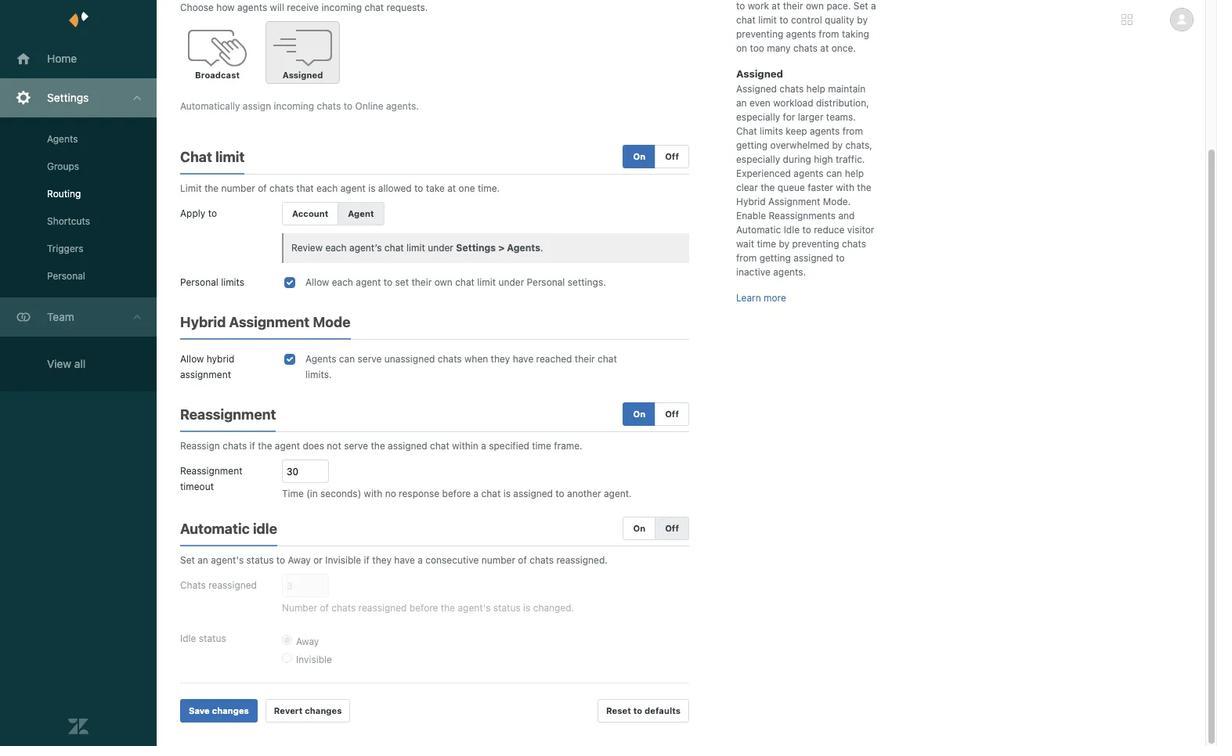 Task type: vqa. For each thing, say whether or not it's contained in the screenshot.
assignee* element
no



Task type: describe. For each thing, give the bounding box(es) containing it.
queue
[[778, 182, 805, 194]]

1 vertical spatial assignment
[[229, 314, 310, 331]]

faster
[[808, 182, 834, 194]]

0 horizontal spatial hybrid
[[180, 314, 226, 331]]

learn more
[[736, 292, 786, 304]]

1 vertical spatial help
[[845, 168, 864, 179]]

reset
[[606, 706, 631, 716]]

0 vertical spatial their
[[412, 277, 432, 288]]

chats right 'number'
[[332, 602, 356, 614]]

off button for limit
[[655, 145, 689, 168]]

chats,
[[846, 139, 873, 151]]

agents. inside assigned assigned chats help maintain an even workload distribution, especially for larger teams. chat limits keep agents from getting overwhelmed by chats, especially during high traffic. experienced agents can help clear the queue faster with the hybrid assignment mode. enable reassignments and automatic idle to reduce visitor wait time by preventing chats from getting assigned to inactive agents.
[[773, 266, 806, 278]]

no
[[385, 488, 396, 500]]

automatic inside assigned assigned chats help maintain an even workload distribution, especially for larger teams. chat limits keep agents from getting overwhelmed by chats, especially during high traffic. experienced agents can help clear the queue faster with the hybrid assignment mode. enable reassignments and automatic idle to reduce visitor wait time by preventing chats from getting assigned to inactive agents.
[[736, 224, 781, 236]]

chats left that
[[270, 183, 294, 194]]

apply
[[180, 208, 206, 219]]

2 vertical spatial a
[[418, 555, 423, 566]]

2 horizontal spatial a
[[481, 440, 486, 452]]

the right limit
[[204, 183, 219, 194]]

allow for allow each agent to set their own chat limit under personal settings.
[[306, 277, 329, 288]]

apply to
[[180, 208, 217, 219]]

1 vertical spatial getting
[[760, 252, 791, 264]]

seconds)
[[320, 488, 361, 500]]

automatically
[[180, 100, 240, 112]]

frame.
[[554, 440, 583, 452]]

time.
[[478, 183, 500, 194]]

allowed
[[378, 183, 412, 194]]

for
[[783, 111, 795, 123]]

reset to defaults button
[[598, 700, 689, 723]]

the right not
[[371, 440, 385, 452]]

all
[[74, 357, 86, 371]]

chat left 'within' at the bottom of the page
[[430, 440, 450, 452]]

0 vertical spatial settings
[[47, 91, 89, 104]]

assigned inside reassignment timeout time (in seconds) with no response before a chat is assigned to another agent.
[[513, 488, 553, 500]]

1 vertical spatial automatic
[[180, 521, 250, 537]]

zendesk products image
[[1122, 14, 1133, 25]]

learn
[[736, 292, 761, 304]]

1 horizontal spatial incoming
[[322, 2, 362, 13]]

revert
[[274, 706, 303, 716]]

agent button
[[338, 202, 384, 226]]

their inside agents can serve unassigned chats when they have reached their chat limits.
[[575, 353, 595, 365]]

an inside assigned assigned chats help maintain an even workload distribution, especially for larger teams. chat limits keep agents from getting overwhelmed by chats, especially during high traffic. experienced agents can help clear the queue faster with the hybrid assignment mode. enable reassignments and automatic idle to reduce visitor wait time by preventing chats from getting assigned to inactive agents.
[[736, 97, 747, 109]]

requests.
[[387, 2, 428, 13]]

enable
[[736, 210, 766, 222]]

1 vertical spatial of
[[518, 555, 527, 566]]

view
[[47, 357, 71, 371]]

chats left online
[[317, 100, 341, 112]]

workload
[[773, 97, 814, 109]]

0 vertical spatial of
[[258, 183, 267, 194]]

1 vertical spatial assigned
[[388, 440, 428, 452]]

home
[[47, 52, 77, 65]]

to inside reassignment timeout time (in seconds) with no response before a chat is assigned to another agent.
[[556, 488, 565, 500]]

0 horizontal spatial number
[[221, 183, 255, 194]]

chat inside agents can serve unassigned chats when they have reached their chat limits.
[[598, 353, 617, 365]]

1 vertical spatial limits
[[221, 277, 245, 288]]

during
[[783, 154, 812, 165]]

allow each agent to set their own chat limit under personal settings.
[[306, 277, 606, 288]]

chats
[[180, 580, 206, 592]]

high
[[814, 154, 833, 165]]

that
[[296, 183, 314, 194]]

chat inside assigned assigned chats help maintain an even workload distribution, especially for larger teams. chat limits keep agents from getting overwhelmed by chats, especially during high traffic. experienced agents can help clear the queue faster with the hybrid assignment mode. enable reassignments and automatic idle to reduce visitor wait time by preventing chats from getting assigned to inactive agents.
[[736, 125, 757, 137]]

groups
[[47, 161, 79, 172]]

0 vertical spatial agents.
[[386, 100, 419, 112]]

0 vertical spatial by
[[832, 139, 843, 151]]

1 vertical spatial number
[[482, 555, 516, 566]]

1 vertical spatial under
[[499, 277, 524, 288]]

time inside assigned assigned chats help maintain an even workload distribution, especially for larger teams. chat limits keep agents from getting overwhelmed by chats, especially during high traffic. experienced agents can help clear the queue faster with the hybrid assignment mode. enable reassignments and automatic idle to reduce visitor wait time by preventing chats from getting assigned to inactive agents.
[[757, 238, 776, 250]]

1 vertical spatial an
[[198, 555, 208, 566]]

online
[[355, 100, 384, 112]]

choose how agents will receive incoming chat requests.
[[180, 2, 428, 13]]

1 vertical spatial before
[[410, 602, 438, 614]]

reassignment for reassignment timeout time (in seconds) with no response before a chat is assigned to another agent.
[[180, 465, 243, 477]]

reassignments
[[769, 210, 836, 222]]

0 vertical spatial each
[[317, 183, 338, 194]]

1 vertical spatial agents
[[810, 125, 840, 137]]

review each agent's chat limit under settings > agents .
[[291, 242, 543, 254]]

triggers
[[47, 243, 83, 255]]

timeout
[[180, 481, 214, 493]]

account button
[[282, 202, 339, 226]]

reassignment timeout time (in seconds) with no response before a chat is assigned to another agent.
[[180, 465, 632, 500]]

1 horizontal spatial limit
[[407, 242, 425, 254]]

assignment
[[180, 369, 231, 381]]

defaults
[[645, 706, 681, 716]]

2 vertical spatial limit
[[477, 277, 496, 288]]

chat right agent's
[[385, 242, 404, 254]]

0 horizontal spatial help
[[807, 83, 826, 95]]

1 vertical spatial if
[[364, 555, 370, 566]]

0 horizontal spatial if
[[250, 440, 255, 452]]

1 vertical spatial agents
[[507, 242, 541, 254]]

personal for personal limits
[[180, 277, 218, 288]]

at
[[448, 183, 456, 194]]

>
[[498, 242, 505, 254]]

with inside assigned assigned chats help maintain an even workload distribution, especially for larger teams. chat limits keep agents from getting overwhelmed by chats, especially during high traffic. experienced agents can help clear the queue faster with the hybrid assignment mode. enable reassignments and automatic idle to reduce visitor wait time by preventing chats from getting assigned to inactive agents.
[[836, 182, 855, 194]]

each for allow
[[332, 277, 353, 288]]

one
[[459, 183, 475, 194]]

reduce
[[814, 224, 845, 236]]

2 on from the top
[[633, 409, 646, 419]]

changed.
[[533, 602, 574, 614]]

routing
[[47, 188, 81, 200]]

can inside assigned assigned chats help maintain an even workload distribution, especially for larger teams. chat limits keep agents from getting overwhelmed by chats, especially during high traffic. experienced agents can help clear the queue faster with the hybrid assignment mode. enable reassignments and automatic idle to reduce visitor wait time by preventing chats from getting assigned to inactive agents.
[[827, 168, 843, 179]]

chat inside reassignment timeout time (in seconds) with no response before a chat is assigned to another agent.
[[482, 488, 501, 500]]

2 horizontal spatial personal
[[527, 277, 565, 288]]

0 vertical spatial invisible
[[325, 555, 361, 566]]

Invisible radio
[[282, 653, 292, 664]]

consecutive
[[426, 555, 479, 566]]

limits inside assigned assigned chats help maintain an even workload distribution, especially for larger teams. chat limits keep agents from getting overwhelmed by chats, especially during high traffic. experienced agents can help clear the queue faster with the hybrid assignment mode. enable reassignments and automatic idle to reduce visitor wait time by preventing chats from getting assigned to inactive agents.
[[760, 125, 783, 137]]

idle status
[[180, 633, 226, 645]]

0 vertical spatial agent's
[[211, 555, 244, 566]]

specified
[[489, 440, 530, 452]]

revert changes
[[274, 706, 342, 716]]

changes for revert changes
[[305, 706, 342, 716]]

1 vertical spatial agent
[[356, 277, 381, 288]]

save
[[189, 706, 210, 716]]

wait
[[736, 238, 755, 250]]

changes for save changes
[[212, 706, 249, 716]]

1 vertical spatial idle
[[180, 633, 196, 645]]

unassigned
[[385, 353, 435, 365]]

2 vertical spatial agents
[[794, 168, 824, 179]]

chat limit
[[180, 149, 245, 165]]

overwhelmed
[[771, 139, 830, 151]]

2 especially from the top
[[736, 154, 780, 165]]

personal limits
[[180, 277, 245, 288]]

1 horizontal spatial status
[[246, 555, 274, 566]]

chats reassigned
[[180, 580, 257, 592]]

to left online
[[344, 100, 353, 112]]

allow for allow hybrid assignment
[[180, 353, 204, 365]]

chat left requests.
[[365, 2, 384, 13]]

agents can serve unassigned chats when they have reached their chat limits.
[[306, 353, 620, 381]]

idle inside assigned assigned chats help maintain an even workload distribution, especially for larger teams. chat limits keep agents from getting overwhelmed by chats, especially during high traffic. experienced agents can help clear the queue faster with the hybrid assignment mode. enable reassignments and automatic idle to reduce visitor wait time by preventing chats from getting assigned to inactive agents.
[[784, 224, 800, 236]]

the down experienced
[[761, 182, 775, 194]]

1 vertical spatial have
[[394, 555, 415, 566]]

hybrid
[[207, 353, 235, 365]]

2 vertical spatial status
[[199, 633, 226, 645]]

account
[[292, 208, 328, 219]]

number
[[282, 602, 317, 614]]

1 vertical spatial chat
[[180, 149, 212, 165]]

preventing
[[792, 238, 840, 250]]

to inside button
[[634, 706, 643, 716]]

reset to defaults
[[606, 706, 681, 716]]

1 vertical spatial invisible
[[296, 654, 332, 666]]

agent.
[[604, 488, 632, 500]]

more
[[764, 292, 786, 304]]

set
[[180, 555, 195, 566]]

visitor
[[848, 224, 875, 236]]

keep
[[786, 125, 807, 137]]

own
[[435, 277, 453, 288]]

1 vertical spatial reassigned
[[359, 602, 407, 614]]

off button for idle
[[655, 517, 689, 541]]



Task type: locate. For each thing, give the bounding box(es) containing it.
will
[[270, 2, 284, 13]]

allow inside allow hybrid assignment
[[180, 353, 204, 365]]

choose
[[180, 2, 214, 13]]

Chats reassigned number field
[[282, 574, 329, 598]]

invisible right or
[[325, 555, 361, 566]]

1 horizontal spatial their
[[575, 353, 595, 365]]

reassignment inside reassignment timeout time (in seconds) with no response before a chat is assigned to another agent.
[[180, 465, 243, 477]]

1 horizontal spatial personal
[[180, 277, 218, 288]]

is for status
[[523, 602, 531, 614]]

0 vertical spatial getting
[[736, 139, 768, 151]]

0 vertical spatial before
[[442, 488, 471, 500]]

assigned assigned chats help maintain an even workload distribution, especially for larger teams. chat limits keep agents from getting overwhelmed by chats, especially during high traffic. experienced agents can help clear the queue faster with the hybrid assignment mode. enable reassignments and automatic idle to reduce visitor wait time by preventing chats from getting assigned to inactive agents.
[[736, 67, 875, 278]]

a left consecutive
[[418, 555, 423, 566]]

not
[[327, 440, 341, 452]]

2 vertical spatial on
[[633, 523, 646, 534]]

0 vertical spatial hybrid
[[736, 196, 766, 208]]

larger
[[798, 111, 824, 123]]

maintain
[[828, 83, 866, 95]]

invisible right the invisible radio
[[296, 654, 332, 666]]

1 horizontal spatial if
[[364, 555, 370, 566]]

1 vertical spatial each
[[325, 242, 347, 254]]

1 vertical spatial allow
[[180, 353, 204, 365]]

incoming right receive
[[322, 2, 362, 13]]

1 vertical spatial by
[[779, 238, 790, 250]]

with inside reassignment timeout time (in seconds) with no response before a chat is assigned to another agent.
[[364, 488, 383, 500]]

2 horizontal spatial assigned
[[794, 252, 833, 264]]

0 horizontal spatial limit
[[215, 149, 245, 165]]

mode.
[[823, 196, 851, 208]]

0 vertical spatial away
[[288, 555, 311, 566]]

3 on button from the top
[[623, 517, 656, 541]]

1 vertical spatial away
[[296, 636, 319, 648]]

limit right own
[[477, 277, 496, 288]]

agent up agent
[[341, 183, 366, 194]]

reassigned.
[[557, 555, 608, 566]]

to right reset in the bottom of the page
[[634, 706, 643, 716]]

assigned down preventing
[[794, 252, 833, 264]]

off for limit
[[665, 151, 679, 161]]

1 horizontal spatial idle
[[784, 224, 800, 236]]

0 vertical spatial if
[[250, 440, 255, 452]]

2 horizontal spatial is
[[523, 602, 531, 614]]

.
[[541, 242, 543, 254]]

time
[[282, 488, 304, 500]]

hybrid assignment mode
[[180, 314, 351, 331]]

0 vertical spatial help
[[807, 83, 826, 95]]

0 vertical spatial agents
[[237, 2, 267, 13]]

another
[[567, 488, 601, 500]]

distribution,
[[816, 97, 869, 109]]

agents for agents can serve unassigned chats when they have reached their chat limits.
[[306, 353, 336, 365]]

agents left will
[[237, 2, 267, 13]]

they inside agents can serve unassigned chats when they have reached their chat limits.
[[491, 353, 510, 365]]

chat right own
[[455, 277, 475, 288]]

2 reassignment from the top
[[180, 465, 243, 477]]

1 horizontal spatial help
[[845, 168, 864, 179]]

under down >
[[499, 277, 524, 288]]

0 horizontal spatial before
[[410, 602, 438, 614]]

0 vertical spatial status
[[246, 555, 274, 566]]

set an agent's status to away or invisible if they have a consecutive number of chats reassigned.
[[180, 555, 608, 566]]

how
[[216, 2, 235, 13]]

0 horizontal spatial idle
[[180, 633, 196, 645]]

0 vertical spatial chat
[[736, 125, 757, 137]]

agent left the set
[[356, 277, 381, 288]]

0 horizontal spatial from
[[736, 252, 757, 264]]

reassignment
[[180, 407, 276, 423], [180, 465, 243, 477]]

agent
[[341, 183, 366, 194], [356, 277, 381, 288], [275, 440, 300, 452]]

serve inside agents can serve unassigned chats when they have reached their chat limits.
[[358, 353, 382, 365]]

an
[[736, 97, 747, 109], [198, 555, 208, 566]]

serve right not
[[344, 440, 368, 452]]

1 off button from the top
[[655, 145, 689, 168]]

within
[[452, 440, 479, 452]]

0 vertical spatial incoming
[[322, 2, 362, 13]]

0 horizontal spatial of
[[258, 183, 267, 194]]

especially down even
[[736, 111, 780, 123]]

on button for limit
[[623, 145, 656, 168]]

0 horizontal spatial have
[[394, 555, 415, 566]]

1 vertical spatial from
[[736, 252, 757, 264]]

of left reassigned.
[[518, 555, 527, 566]]

number right consecutive
[[482, 555, 516, 566]]

serve
[[358, 353, 382, 365], [344, 440, 368, 452]]

1 horizontal spatial from
[[843, 125, 863, 137]]

settings
[[47, 91, 89, 104], [456, 242, 496, 254]]

time right the wait on the right
[[757, 238, 776, 250]]

limit the number of chats that each agent is allowed to take at one time.
[[180, 183, 500, 194]]

of right 'number'
[[320, 602, 329, 614]]

1 vertical spatial serve
[[344, 440, 368, 452]]

assigned for assigned assigned chats help maintain an even workload distribution, especially for larger teams. chat limits keep agents from getting overwhelmed by chats, especially during high traffic. experienced agents can help clear the queue faster with the hybrid assignment mode. enable reassignments and automatic idle to reduce visitor wait time by preventing chats from getting assigned to inactive agents.
[[736, 67, 783, 80]]

Away radio
[[282, 635, 292, 646]]

agents. right online
[[386, 100, 419, 112]]

assigned inside assigned assigned chats help maintain an even workload distribution, especially for larger teams. chat limits keep agents from getting overwhelmed by chats, especially during high traffic. experienced agents can help clear the queue faster with the hybrid assignment mode. enable reassignments and automatic idle to reduce visitor wait time by preventing chats from getting assigned to inactive agents.
[[794, 252, 833, 264]]

0 horizontal spatial is
[[368, 183, 376, 194]]

changes inside button
[[305, 706, 342, 716]]

status
[[246, 555, 274, 566], [493, 602, 521, 614], [199, 633, 226, 645]]

each right that
[[317, 183, 338, 194]]

personal for personal
[[47, 270, 85, 282]]

a inside reassignment timeout time (in seconds) with no response before a chat is assigned to another agent.
[[474, 488, 479, 500]]

1 horizontal spatial a
[[474, 488, 479, 500]]

receive
[[287, 2, 319, 13]]

reached
[[536, 353, 572, 365]]

can inside agents can serve unassigned chats when they have reached their chat limits.
[[339, 353, 355, 365]]

1 horizontal spatial of
[[320, 602, 329, 614]]

each up mode on the top of the page
[[332, 277, 353, 288]]

limits down for
[[760, 125, 783, 137]]

reassignment for reassignment
[[180, 407, 276, 423]]

assign
[[243, 100, 271, 112]]

can down high
[[827, 168, 843, 179]]

is for agent
[[368, 183, 376, 194]]

an right 'set'
[[198, 555, 208, 566]]

reassign
[[180, 440, 220, 452]]

save changes
[[189, 706, 249, 716]]

each for review
[[325, 242, 347, 254]]

3 on from the top
[[633, 523, 646, 534]]

away right the away radio
[[296, 636, 319, 648]]

reassignment up reassign
[[180, 407, 276, 423]]

1 especially from the top
[[736, 111, 780, 123]]

agents up limits.
[[306, 353, 336, 365]]

0 horizontal spatial time
[[532, 440, 551, 452]]

1 horizontal spatial an
[[736, 97, 747, 109]]

0 horizontal spatial agent's
[[211, 555, 244, 566]]

agent's up chats reassigned
[[211, 555, 244, 566]]

time left "frame."
[[532, 440, 551, 452]]

allow down the review
[[306, 277, 329, 288]]

assignment up hybrid
[[229, 314, 310, 331]]

teams.
[[826, 111, 856, 123]]

0 vertical spatial time
[[757, 238, 776, 250]]

0 vertical spatial reassignment
[[180, 407, 276, 423]]

their right the set
[[412, 277, 432, 288]]

settings.
[[568, 277, 606, 288]]

1 horizontal spatial can
[[827, 168, 843, 179]]

0 horizontal spatial can
[[339, 353, 355, 365]]

chats right reassign
[[223, 440, 247, 452]]

2 off button from the top
[[655, 403, 689, 426]]

from
[[843, 125, 863, 137], [736, 252, 757, 264]]

changes
[[212, 706, 249, 716], [305, 706, 342, 716]]

set
[[395, 277, 409, 288]]

0 horizontal spatial a
[[418, 555, 423, 566]]

agents down larger
[[810, 125, 840, 137]]

on
[[633, 151, 646, 161], [633, 409, 646, 419], [633, 523, 646, 534]]

changes inside button
[[212, 706, 249, 716]]

chat
[[365, 2, 384, 13], [385, 242, 404, 254], [455, 277, 475, 288], [598, 353, 617, 365], [430, 440, 450, 452], [482, 488, 501, 500]]

2 vertical spatial assigned
[[513, 488, 553, 500]]

1 vertical spatial on button
[[623, 403, 656, 426]]

agents up the groups
[[47, 133, 78, 145]]

1 horizontal spatial by
[[832, 139, 843, 151]]

a right 'within' at the bottom of the page
[[481, 440, 486, 452]]

0 vertical spatial agent
[[341, 183, 366, 194]]

1 horizontal spatial agent's
[[458, 602, 491, 614]]

off
[[665, 151, 679, 161], [665, 409, 679, 419], [665, 523, 679, 534]]

chat right reached
[[598, 353, 617, 365]]

shortcuts
[[47, 215, 90, 227]]

automatic idle
[[180, 521, 277, 537]]

1 horizontal spatial is
[[504, 488, 511, 500]]

automatically assign incoming chats to online agents.
[[180, 100, 419, 112]]

0 horizontal spatial agents.
[[386, 100, 419, 112]]

3 off from the top
[[665, 523, 679, 534]]

1 horizontal spatial settings
[[456, 242, 496, 254]]

under up own
[[428, 242, 454, 254]]

assigned
[[736, 67, 783, 80], [283, 70, 323, 80], [736, 83, 777, 95]]

incoming right assign
[[274, 100, 314, 112]]

the down consecutive
[[441, 602, 455, 614]]

if right reassign
[[250, 440, 255, 452]]

1 vertical spatial agent's
[[458, 602, 491, 614]]

2 vertical spatial is
[[523, 602, 531, 614]]

1 horizontal spatial limits
[[760, 125, 783, 137]]

0 vertical spatial an
[[736, 97, 747, 109]]

learn more link
[[736, 292, 786, 304]]

1 reassignment from the top
[[180, 407, 276, 423]]

0 horizontal spatial incoming
[[274, 100, 314, 112]]

mode
[[313, 314, 351, 331]]

is inside reassignment timeout time (in seconds) with no response before a chat is assigned to another agent.
[[504, 488, 511, 500]]

1 vertical spatial hybrid
[[180, 314, 226, 331]]

limit up the set
[[407, 242, 425, 254]]

0 horizontal spatial assigned
[[388, 440, 428, 452]]

is left allowed
[[368, 183, 376, 194]]

1 horizontal spatial agents
[[306, 353, 336, 365]]

can down mode on the top of the page
[[339, 353, 355, 365]]

3 off button from the top
[[655, 517, 689, 541]]

when
[[465, 353, 488, 365]]

automatic up 'set'
[[180, 521, 250, 537]]

personal down .
[[527, 277, 565, 288]]

1 changes from the left
[[212, 706, 249, 716]]

inactive
[[736, 266, 771, 278]]

to down reassignments
[[803, 224, 812, 236]]

even
[[750, 97, 771, 109]]

agent's down consecutive
[[458, 602, 491, 614]]

1 horizontal spatial assignment
[[769, 196, 821, 208]]

on for idle
[[633, 523, 646, 534]]

allow hybrid assignment
[[180, 353, 235, 381]]

if right or
[[364, 555, 370, 566]]

is left the changed.
[[523, 602, 531, 614]]

by up traffic.
[[832, 139, 843, 151]]

agents right >
[[507, 242, 541, 254]]

1 horizontal spatial have
[[513, 353, 534, 365]]

number down chat limit
[[221, 183, 255, 194]]

chat down the "specified"
[[482, 488, 501, 500]]

automatic down enable
[[736, 224, 781, 236]]

0 horizontal spatial they
[[372, 555, 392, 566]]

0 vertical spatial off
[[665, 151, 679, 161]]

help up workload
[[807, 83, 826, 95]]

1 on from the top
[[633, 151, 646, 161]]

2 on button from the top
[[623, 403, 656, 426]]

0 vertical spatial serve
[[358, 353, 382, 365]]

chats left reassigned.
[[530, 555, 554, 566]]

if
[[250, 440, 255, 452], [364, 555, 370, 566]]

2 vertical spatial agent
[[275, 440, 300, 452]]

to down 'idle' at left bottom
[[276, 555, 285, 566]]

on for limit
[[633, 151, 646, 161]]

0 horizontal spatial under
[[428, 242, 454, 254]]

from up chats,
[[843, 125, 863, 137]]

1 horizontal spatial number
[[482, 555, 516, 566]]

agents for agents
[[47, 133, 78, 145]]

away
[[288, 555, 311, 566], [296, 636, 319, 648]]

2 horizontal spatial status
[[493, 602, 521, 614]]

0 vertical spatial reassigned
[[209, 580, 257, 592]]

response
[[399, 488, 440, 500]]

personal
[[47, 270, 85, 282], [180, 277, 218, 288], [527, 277, 565, 288]]

assigned for assigned
[[283, 70, 323, 80]]

0 horizontal spatial limits
[[221, 277, 245, 288]]

before right response
[[442, 488, 471, 500]]

2 horizontal spatial of
[[518, 555, 527, 566]]

to
[[344, 100, 353, 112], [414, 183, 423, 194], [208, 208, 217, 219], [803, 224, 812, 236], [836, 252, 845, 264], [384, 277, 393, 288], [556, 488, 565, 500], [276, 555, 285, 566], [634, 706, 643, 716]]

agent's
[[211, 555, 244, 566], [458, 602, 491, 614]]

changes right revert
[[305, 706, 342, 716]]

0 horizontal spatial changes
[[212, 706, 249, 716]]

view all
[[47, 357, 86, 371]]

an left even
[[736, 97, 747, 109]]

to left the set
[[384, 277, 393, 288]]

reassigned down set an agent's status to away or invisible if they have a consecutive number of chats reassigned.
[[359, 602, 407, 614]]

before inside reassignment timeout time (in seconds) with no response before a chat is assigned to another agent.
[[442, 488, 471, 500]]

0 vertical spatial idle
[[784, 224, 800, 236]]

to down preventing
[[836, 252, 845, 264]]

they right when
[[491, 353, 510, 365]]

chats down visitor
[[842, 238, 867, 250]]

take
[[426, 183, 445, 194]]

0 vertical spatial under
[[428, 242, 454, 254]]

chat down even
[[736, 125, 757, 137]]

hybrid inside assigned assigned chats help maintain an even workload distribution, especially for larger teams. chat limits keep agents from getting overwhelmed by chats, especially during high traffic. experienced agents can help clear the queue faster with the hybrid assignment mode. enable reassignments and automatic idle to reduce visitor wait time by preventing chats from getting assigned to inactive agents.
[[736, 196, 766, 208]]

2 horizontal spatial limit
[[477, 277, 496, 288]]

with up mode.
[[836, 182, 855, 194]]

1 vertical spatial agents.
[[773, 266, 806, 278]]

to right apply
[[208, 208, 217, 219]]

agent's
[[349, 242, 382, 254]]

or
[[314, 555, 323, 566]]

does
[[303, 440, 324, 452]]

to left the take on the top left of the page
[[414, 183, 423, 194]]

traffic.
[[836, 154, 865, 165]]

agents inside agents can serve unassigned chats when they have reached their chat limits.
[[306, 353, 336, 365]]

number
[[221, 183, 255, 194], [482, 555, 516, 566]]

off for idle
[[665, 523, 679, 534]]

1 vertical spatial time
[[532, 440, 551, 452]]

on button for idle
[[623, 517, 656, 541]]

0 vertical spatial they
[[491, 353, 510, 365]]

1 horizontal spatial before
[[442, 488, 471, 500]]

hybrid up hybrid
[[180, 314, 226, 331]]

have inside agents can serve unassigned chats when they have reached their chat limits.
[[513, 353, 534, 365]]

idle down chats
[[180, 633, 196, 645]]

review
[[291, 242, 323, 254]]

1 horizontal spatial allow
[[306, 277, 329, 288]]

they right or
[[372, 555, 392, 566]]

of
[[258, 183, 267, 194], [518, 555, 527, 566], [320, 602, 329, 614]]

status left the changed.
[[493, 602, 521, 614]]

1 vertical spatial can
[[339, 353, 355, 365]]

getting up experienced
[[736, 139, 768, 151]]

incoming
[[322, 2, 362, 13], [274, 100, 314, 112]]

is down the "specified"
[[504, 488, 511, 500]]

2 off from the top
[[665, 409, 679, 419]]

the left does on the left bottom of page
[[258, 440, 272, 452]]

0 vertical spatial assignment
[[769, 196, 821, 208]]

the down traffic.
[[857, 182, 872, 194]]

chats inside agents can serve unassigned chats when they have reached their chat limits.
[[438, 353, 462, 365]]

personal down triggers at left
[[47, 270, 85, 282]]

assigned left another
[[513, 488, 553, 500]]

each right the review
[[325, 242, 347, 254]]

idle
[[253, 521, 277, 537]]

settings down home at the top of page
[[47, 91, 89, 104]]

personal down apply to
[[180, 277, 218, 288]]

reassigned right chats
[[209, 580, 257, 592]]

assigned up reassignment timeout time (in seconds) with no response before a chat is assigned to another agent.
[[388, 440, 428, 452]]

1 horizontal spatial they
[[491, 353, 510, 365]]

can
[[827, 168, 843, 179], [339, 353, 355, 365]]

settings left >
[[456, 242, 496, 254]]

1 horizontal spatial reassigned
[[359, 602, 407, 614]]

under
[[428, 242, 454, 254], [499, 277, 524, 288]]

Reassignment timeout number field
[[282, 460, 329, 483]]

time
[[757, 238, 776, 250], [532, 440, 551, 452]]

limits.
[[306, 369, 332, 381]]

from down the wait on the right
[[736, 252, 757, 264]]

0 vertical spatial on button
[[623, 145, 656, 168]]

with left no
[[364, 488, 383, 500]]

1 vertical spatial settings
[[456, 242, 496, 254]]

by left preventing
[[779, 238, 790, 250]]

2 changes from the left
[[305, 706, 342, 716]]

1 off from the top
[[665, 151, 679, 161]]

getting up inactive
[[760, 252, 791, 264]]

status down 'idle' at left bottom
[[246, 555, 274, 566]]

status down chats reassigned
[[199, 633, 226, 645]]

team
[[47, 310, 74, 324]]

0 vertical spatial off button
[[655, 145, 689, 168]]

assigned
[[794, 252, 833, 264], [388, 440, 428, 452], [513, 488, 553, 500]]

hybrid
[[736, 196, 766, 208], [180, 314, 226, 331]]

chats up workload
[[780, 83, 804, 95]]

1 on button from the top
[[623, 145, 656, 168]]

assignment inside assigned assigned chats help maintain an even workload distribution, especially for larger teams. chat limits keep agents from getting overwhelmed by chats, especially during high traffic. experienced agents can help clear the queue faster with the hybrid assignment mode. enable reassignments and automatic idle to reduce visitor wait time by preventing chats from getting assigned to inactive agents.
[[769, 196, 821, 208]]

1 vertical spatial with
[[364, 488, 383, 500]]



